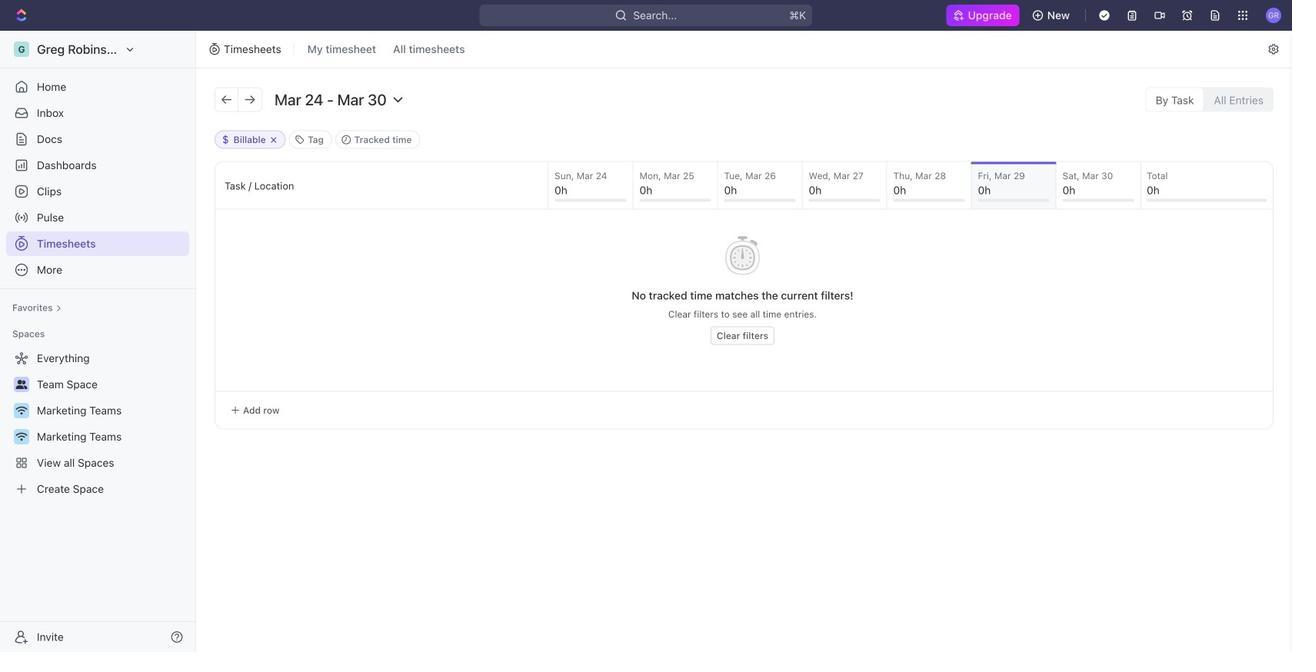 Task type: locate. For each thing, give the bounding box(es) containing it.
tree
[[6, 346, 189, 502]]

greg robinson's workspace, , element
[[14, 42, 29, 57]]

wifi image
[[16, 406, 27, 416]]

sidebar navigation
[[0, 31, 199, 653]]



Task type: vqa. For each thing, say whether or not it's contained in the screenshot.
first the wifi icon from the bottom
yes



Task type: describe. For each thing, give the bounding box(es) containing it.
user group image
[[16, 380, 27, 389]]

wifi image
[[16, 432, 27, 442]]

tree inside sidebar navigation
[[6, 346, 189, 502]]



